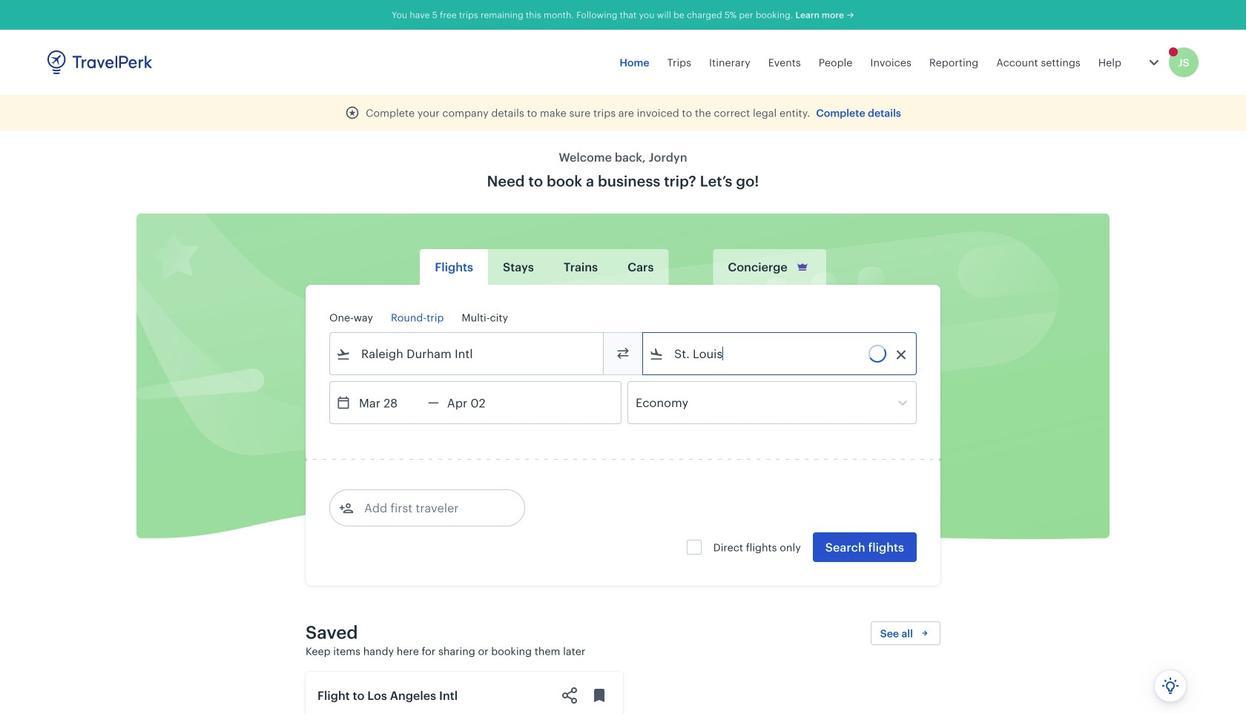 Task type: describe. For each thing, give the bounding box(es) containing it.
Add first traveler search field
[[354, 496, 508, 520]]

To search field
[[664, 342, 897, 366]]



Task type: locate. For each thing, give the bounding box(es) containing it.
Depart text field
[[351, 382, 428, 424]]

Return text field
[[439, 382, 516, 424]]

From search field
[[351, 342, 584, 366]]



